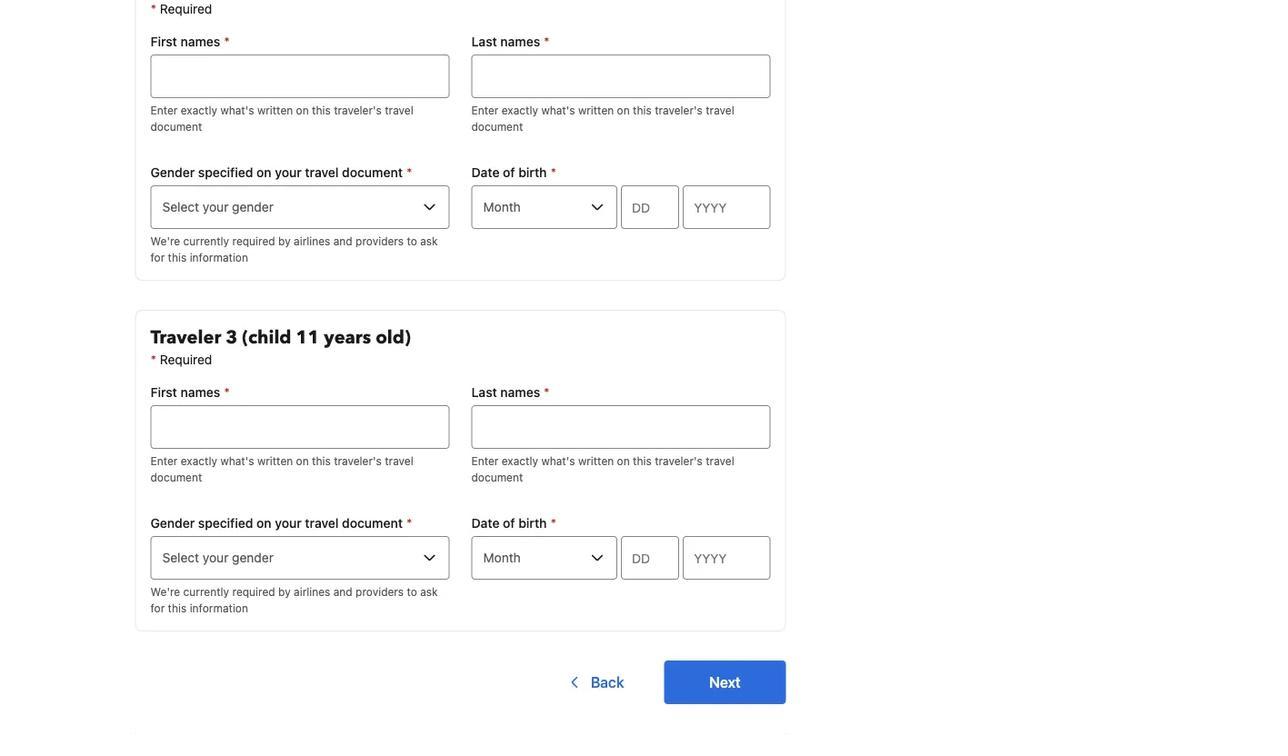 Task type: locate. For each thing, give the bounding box(es) containing it.
1 vertical spatial gender
[[150, 516, 195, 531]]

we're
[[150, 235, 180, 247], [150, 586, 180, 598]]

1 date from the top
[[471, 165, 500, 180]]

traveler's
[[334, 104, 382, 116], [655, 104, 703, 116], [334, 455, 382, 467], [655, 455, 703, 467]]

specified for we're currently required by airlines and providers to ask for this information alert associated with enter your birth date using two digits phone field
[[198, 516, 253, 531]]

2 required from the top
[[160, 352, 212, 367]]

0 vertical spatial by
[[278, 235, 291, 247]]

this
[[312, 104, 331, 116], [633, 104, 652, 116], [168, 251, 187, 264], [312, 455, 331, 467], [633, 455, 652, 467], [168, 602, 187, 615]]

2 we're currently required by airlines and providers to ask for this information alert from the top
[[150, 584, 450, 617]]

required
[[232, 235, 275, 247], [232, 586, 275, 598]]

1 first names * from the top
[[150, 34, 230, 49]]

None field
[[150, 55, 450, 98], [471, 55, 771, 98], [150, 406, 450, 449], [471, 406, 771, 449], [150, 55, 450, 98], [471, 55, 771, 98], [150, 406, 450, 449], [471, 406, 771, 449]]

airlines for we're currently required by airlines and providers to ask for this information alert associated with enter your birth date using two digits phone field
[[294, 586, 330, 598]]

providers for we're currently required by airlines and providers to ask for this information alert associated with enter your birth date using two digits telephone field
[[356, 235, 404, 247]]

2 we're from the top
[[150, 586, 180, 598]]

2 your from the top
[[275, 516, 302, 531]]

0 vertical spatial date
[[471, 165, 500, 180]]

1 vertical spatial last names *
[[471, 385, 550, 400]]

1 vertical spatial date of birth *
[[471, 516, 556, 531]]

2 first from the top
[[150, 385, 177, 400]]

of for we're currently required by airlines and providers to ask for this information alert associated with enter your birth date using two digits telephone field
[[503, 165, 515, 180]]

2 airlines from the top
[[294, 586, 330, 598]]

first
[[150, 34, 177, 49], [150, 385, 177, 400]]

last for we're currently required by airlines and providers to ask for this information alert associated with enter your birth date using two digits telephone field
[[471, 34, 497, 49]]

0 vertical spatial birth
[[519, 165, 547, 180]]

first for we're currently required by airlines and providers to ask for this information alert associated with enter your birth date using two digits phone field
[[150, 385, 177, 400]]

0 vertical spatial airlines
[[294, 235, 330, 247]]

1 vertical spatial we're currently required by airlines and providers to ask for this information alert
[[150, 584, 450, 617]]

0 vertical spatial to
[[407, 235, 417, 247]]

traveler 3 (child 11 years old) required
[[150, 326, 411, 367]]

back button
[[555, 661, 635, 705]]

airlines
[[294, 235, 330, 247], [294, 586, 330, 598]]

1 first from the top
[[150, 34, 177, 49]]

0 vertical spatial providers
[[356, 235, 404, 247]]

first names *
[[150, 34, 230, 49], [150, 385, 230, 400]]

date
[[471, 165, 500, 180], [471, 516, 500, 531]]

1 vertical spatial to
[[407, 586, 417, 598]]

on
[[296, 104, 309, 116], [617, 104, 630, 116], [257, 165, 272, 180], [296, 455, 309, 467], [617, 455, 630, 467], [257, 516, 272, 531]]

1 we're currently required by airlines and providers to ask for this information from the top
[[150, 235, 438, 264]]

1 vertical spatial specified
[[198, 516, 253, 531]]

0 vertical spatial last names *
[[471, 34, 550, 49]]

enter
[[150, 104, 178, 116], [471, 104, 499, 116], [150, 455, 178, 467], [471, 455, 499, 467]]

enter exactly what's written on this traveler's travel document alert
[[150, 102, 450, 135], [471, 102, 771, 135], [150, 453, 450, 486], [471, 453, 771, 486]]

1 gender specified on your travel document * from the top
[[150, 165, 412, 180]]

0 vertical spatial we're currently required by airlines and providers to ask for this information
[[150, 235, 438, 264]]

2 information from the top
[[190, 602, 248, 615]]

0 vertical spatial last
[[471, 34, 497, 49]]

2 we're currently required by airlines and providers to ask for this information from the top
[[150, 586, 438, 615]]

1 we're currently required by airlines and providers to ask for this information alert from the top
[[150, 233, 450, 266]]

*
[[224, 34, 230, 49], [544, 34, 550, 49], [406, 165, 412, 180], [551, 165, 556, 180], [224, 385, 230, 400], [544, 385, 550, 400], [406, 516, 412, 531], [551, 516, 556, 531]]

1 date of birth * from the top
[[471, 165, 556, 180]]

2 by from the top
[[278, 586, 291, 598]]

1 vertical spatial for
[[150, 602, 165, 615]]

1 for from the top
[[150, 251, 165, 264]]

0 vertical spatial first names *
[[150, 34, 230, 49]]

currently
[[183, 235, 229, 247], [183, 586, 229, 598]]

2 to from the top
[[407, 586, 417, 598]]

1 last from the top
[[471, 34, 497, 49]]

1 your from the top
[[275, 165, 302, 180]]

of
[[503, 165, 515, 180], [503, 516, 515, 531]]

1 airlines from the top
[[294, 235, 330, 247]]

for
[[150, 251, 165, 264], [150, 602, 165, 615]]

1 vertical spatial airlines
[[294, 586, 330, 598]]

gender specified on your travel document *
[[150, 165, 412, 180], [150, 516, 412, 531]]

2 specified from the top
[[198, 516, 253, 531]]

2 date of birth * from the top
[[471, 516, 556, 531]]

currently for enter your birth date using two digits phone field
[[183, 586, 229, 598]]

travel
[[385, 104, 413, 116], [706, 104, 734, 116], [305, 165, 339, 180], [385, 455, 413, 467], [706, 455, 734, 467], [305, 516, 339, 531]]

0 vertical spatial gender
[[150, 165, 195, 180]]

1 and from the top
[[333, 235, 353, 247]]

gender specified on your travel document * for we're currently required by airlines and providers to ask for this information alert associated with enter your birth date using two digits phone field
[[150, 516, 412, 531]]

currently for enter your birth date using two digits telephone field
[[183, 235, 229, 247]]

providers
[[356, 235, 404, 247], [356, 586, 404, 598]]

2 last from the top
[[471, 385, 497, 400]]

we're currently required by airlines and providers to ask for this information alert
[[150, 233, 450, 266], [150, 584, 450, 617]]

2 gender from the top
[[150, 516, 195, 531]]

and for we're currently required by airlines and providers to ask for this information alert associated with enter your birth date using two digits phone field
[[333, 586, 353, 598]]

0 vertical spatial we're
[[150, 235, 180, 247]]

0 vertical spatial first
[[150, 34, 177, 49]]

1 required from the top
[[232, 235, 275, 247]]

gender
[[150, 165, 195, 180], [150, 516, 195, 531]]

1 vertical spatial and
[[333, 586, 353, 598]]

enter exactly what's written on this traveler's travel document
[[150, 104, 413, 133], [471, 104, 734, 133], [150, 455, 413, 484], [471, 455, 734, 484]]

and for we're currently required by airlines and providers to ask for this information alert associated with enter your birth date using two digits telephone field
[[333, 235, 353, 247]]

1 vertical spatial ask
[[420, 586, 438, 598]]

1 to from the top
[[407, 235, 417, 247]]

specified
[[198, 165, 253, 180], [198, 516, 253, 531]]

1 vertical spatial your
[[275, 516, 302, 531]]

0 vertical spatial and
[[333, 235, 353, 247]]

1 vertical spatial first names *
[[150, 385, 230, 400]]

0 vertical spatial gender specified on your travel document *
[[150, 165, 412, 180]]

names
[[181, 34, 220, 49], [500, 34, 540, 49], [181, 385, 220, 400], [500, 385, 540, 400]]

first names * for we're currently required by airlines and providers to ask for this information alert associated with enter your birth date using two digits telephone field
[[150, 34, 230, 49]]

exactly
[[181, 104, 217, 116], [502, 104, 538, 116], [181, 455, 217, 467], [502, 455, 538, 467]]

1 specified from the top
[[198, 165, 253, 180]]

0 vertical spatial specified
[[198, 165, 253, 180]]

2 birth from the top
[[519, 516, 547, 531]]

0 vertical spatial required
[[232, 235, 275, 247]]

1 of from the top
[[503, 165, 515, 180]]

information
[[190, 251, 248, 264], [190, 602, 248, 615]]

0 vertical spatial currently
[[183, 235, 229, 247]]

2 for from the top
[[150, 602, 165, 615]]

1 vertical spatial first
[[150, 385, 177, 400]]

birth
[[519, 165, 547, 180], [519, 516, 547, 531]]

1 vertical spatial of
[[503, 516, 515, 531]]

1 vertical spatial we're
[[150, 586, 180, 598]]

1 vertical spatial currently
[[183, 586, 229, 598]]

1 providers from the top
[[356, 235, 404, 247]]

2 ask from the top
[[420, 586, 438, 598]]

years
[[324, 326, 371, 351]]

2 of from the top
[[503, 516, 515, 531]]

your for enter your birth date using two digits telephone field
[[275, 165, 302, 180]]

birth for enter your birth date using two digits telephone field
[[519, 165, 547, 180]]

1 vertical spatial birth
[[519, 516, 547, 531]]

Enter your birth date using two digits telephone field
[[621, 186, 679, 229]]

document
[[150, 120, 202, 133], [471, 120, 523, 133], [342, 165, 403, 180], [150, 471, 202, 484], [471, 471, 523, 484], [342, 516, 403, 531]]

required inside traveler 3 (child 11 years old) required
[[160, 352, 212, 367]]

0 vertical spatial we're currently required by airlines and providers to ask for this information alert
[[150, 233, 450, 266]]

1 required from the top
[[160, 1, 212, 16]]

last
[[471, 34, 497, 49], [471, 385, 497, 400]]

date of birth *
[[471, 165, 556, 180], [471, 516, 556, 531]]

1 vertical spatial we're currently required by airlines and providers to ask for this information
[[150, 586, 438, 615]]

1 currently from the top
[[183, 235, 229, 247]]

your for enter your birth date using two digits phone field
[[275, 516, 302, 531]]

2 last names * from the top
[[471, 385, 550, 400]]

1 information from the top
[[190, 251, 248, 264]]

0 vertical spatial of
[[503, 165, 515, 180]]

2 required from the top
[[232, 586, 275, 598]]

1 birth from the top
[[519, 165, 547, 180]]

1 we're from the top
[[150, 235, 180, 247]]

2 providers from the top
[[356, 586, 404, 598]]

date for we're currently required by airlines and providers to ask for this information alert associated with enter your birth date using two digits phone field
[[471, 516, 500, 531]]

0 vertical spatial ask
[[420, 235, 438, 247]]

1 vertical spatial required
[[232, 586, 275, 598]]

last names *
[[471, 34, 550, 49], [471, 385, 550, 400]]

2 gender specified on your travel document * from the top
[[150, 516, 412, 531]]

what's
[[220, 104, 254, 116], [541, 104, 575, 116], [220, 455, 254, 467], [541, 455, 575, 467]]

1 vertical spatial information
[[190, 602, 248, 615]]

traveler
[[150, 326, 221, 351]]

1 last names * from the top
[[471, 34, 550, 49]]

0 vertical spatial required
[[160, 1, 212, 16]]

1 vertical spatial last
[[471, 385, 497, 400]]

ask
[[420, 235, 438, 247], [420, 586, 438, 598]]

by for we're currently required by airlines and providers to ask for this information alert associated with enter your birth date using two digits phone field
[[278, 586, 291, 598]]

2 and from the top
[[333, 586, 353, 598]]

Enter your birth date using two digits telephone field
[[621, 537, 679, 580]]

we're currently required by airlines and providers to ask for this information for we're currently required by airlines and providers to ask for this information alert associated with enter your birth date using two digits telephone field
[[150, 235, 438, 264]]

we're currently required by airlines and providers to ask for this information
[[150, 235, 438, 264], [150, 586, 438, 615]]

1 by from the top
[[278, 235, 291, 247]]

1 ask from the top
[[420, 235, 438, 247]]

2 currently from the top
[[183, 586, 229, 598]]

0 vertical spatial information
[[190, 251, 248, 264]]

by
[[278, 235, 291, 247], [278, 586, 291, 598]]

1 vertical spatial gender specified on your travel document *
[[150, 516, 412, 531]]

to
[[407, 235, 417, 247], [407, 586, 417, 598]]

2 first names * from the top
[[150, 385, 230, 400]]

to for we're currently required by airlines and providers to ask for this information alert associated with enter your birth date using two digits phone field
[[407, 586, 417, 598]]

1 vertical spatial by
[[278, 586, 291, 598]]

1 vertical spatial required
[[160, 352, 212, 367]]

your
[[275, 165, 302, 180], [275, 516, 302, 531]]

gender specified on your travel document * for we're currently required by airlines and providers to ask for this information alert associated with enter your birth date using two digits telephone field
[[150, 165, 412, 180]]

1 gender from the top
[[150, 165, 195, 180]]

and
[[333, 235, 353, 247], [333, 586, 353, 598]]

1 vertical spatial date
[[471, 516, 500, 531]]

date of birth * for enter your birth date using two digits telephone field
[[471, 165, 556, 180]]

required
[[160, 1, 212, 16], [160, 352, 212, 367]]

written
[[257, 104, 293, 116], [578, 104, 614, 116], [257, 455, 293, 467], [578, 455, 614, 467]]

2 date from the top
[[471, 516, 500, 531]]

ask for enter your birth date using two digits telephone field
[[420, 235, 438, 247]]

0 vertical spatial for
[[150, 251, 165, 264]]

0 vertical spatial date of birth *
[[471, 165, 556, 180]]

0 vertical spatial your
[[275, 165, 302, 180]]

1 vertical spatial providers
[[356, 586, 404, 598]]



Task type: describe. For each thing, give the bounding box(es) containing it.
first for we're currently required by airlines and providers to ask for this information alert associated with enter your birth date using two digits telephone field
[[150, 34, 177, 49]]

of for we're currently required by airlines and providers to ask for this information alert associated with enter your birth date using two digits phone field
[[503, 516, 515, 531]]

for for we're currently required by airlines and providers to ask for this information alert associated with enter your birth date using two digits telephone field
[[150, 251, 165, 264]]

birth for enter your birth date using two digits phone field
[[519, 516, 547, 531]]

we're currently required by airlines and providers to ask for this information alert for enter your birth date using two digits phone field
[[150, 584, 450, 617]]

for for we're currently required by airlines and providers to ask for this information alert associated with enter your birth date using two digits phone field
[[150, 602, 165, 615]]

date for we're currently required by airlines and providers to ask for this information alert associated with enter your birth date using two digits telephone field
[[471, 165, 500, 180]]

next
[[709, 674, 741, 692]]

airlines for we're currently required by airlines and providers to ask for this information alert associated with enter your birth date using two digits telephone field
[[294, 235, 330, 247]]

old)
[[376, 326, 411, 351]]

we're currently required by airlines and providers to ask for this information alert for enter your birth date using two digits telephone field
[[150, 233, 450, 266]]

gender for enter your birth date using two digits telephone field
[[150, 165, 195, 180]]

first names * for we're currently required by airlines and providers to ask for this information alert associated with enter your birth date using two digits phone field
[[150, 385, 230, 400]]

3
[[226, 326, 238, 351]]

(child
[[242, 326, 291, 351]]

last names * for enter your birth date using two digits telephone field
[[471, 34, 550, 49]]

gender for enter your birth date using two digits phone field
[[150, 516, 195, 531]]

required for we're currently required by airlines and providers to ask for this information alert associated with enter your birth date using two digits phone field
[[232, 586, 275, 598]]

back
[[591, 674, 624, 692]]

providers for we're currently required by airlines and providers to ask for this information alert associated with enter your birth date using two digits phone field
[[356, 586, 404, 598]]

required for we're currently required by airlines and providers to ask for this information alert associated with enter your birth date using two digits telephone field
[[232, 235, 275, 247]]

next button
[[664, 661, 786, 705]]

last for we're currently required by airlines and providers to ask for this information alert associated with enter your birth date using two digits phone field
[[471, 385, 497, 400]]

date of birth * for enter your birth date using two digits phone field
[[471, 516, 556, 531]]

Enter your birth year using four digits telephone field
[[683, 186, 771, 229]]

Enter your birth year using four digits telephone field
[[683, 537, 771, 580]]

information for enter your birth date using two digits telephone field
[[190, 251, 248, 264]]

11
[[296, 326, 319, 351]]

we're currently required by airlines and providers to ask for this information for we're currently required by airlines and providers to ask for this information alert associated with enter your birth date using two digits phone field
[[150, 586, 438, 615]]

last names * for enter your birth date using two digits phone field
[[471, 385, 550, 400]]

information for enter your birth date using two digits phone field
[[190, 602, 248, 615]]

we're for we're currently required by airlines and providers to ask for this information alert associated with enter your birth date using two digits telephone field
[[150, 235, 180, 247]]

we're for we're currently required by airlines and providers to ask for this information alert associated with enter your birth date using two digits phone field
[[150, 586, 180, 598]]

specified for we're currently required by airlines and providers to ask for this information alert associated with enter your birth date using two digits telephone field
[[198, 165, 253, 180]]

by for we're currently required by airlines and providers to ask for this information alert associated with enter your birth date using two digits telephone field
[[278, 235, 291, 247]]

to for we're currently required by airlines and providers to ask for this information alert associated with enter your birth date using two digits telephone field
[[407, 235, 417, 247]]

ask for enter your birth date using two digits phone field
[[420, 586, 438, 598]]



Task type: vqa. For each thing, say whether or not it's contained in the screenshot.
bottom 05:59
no



